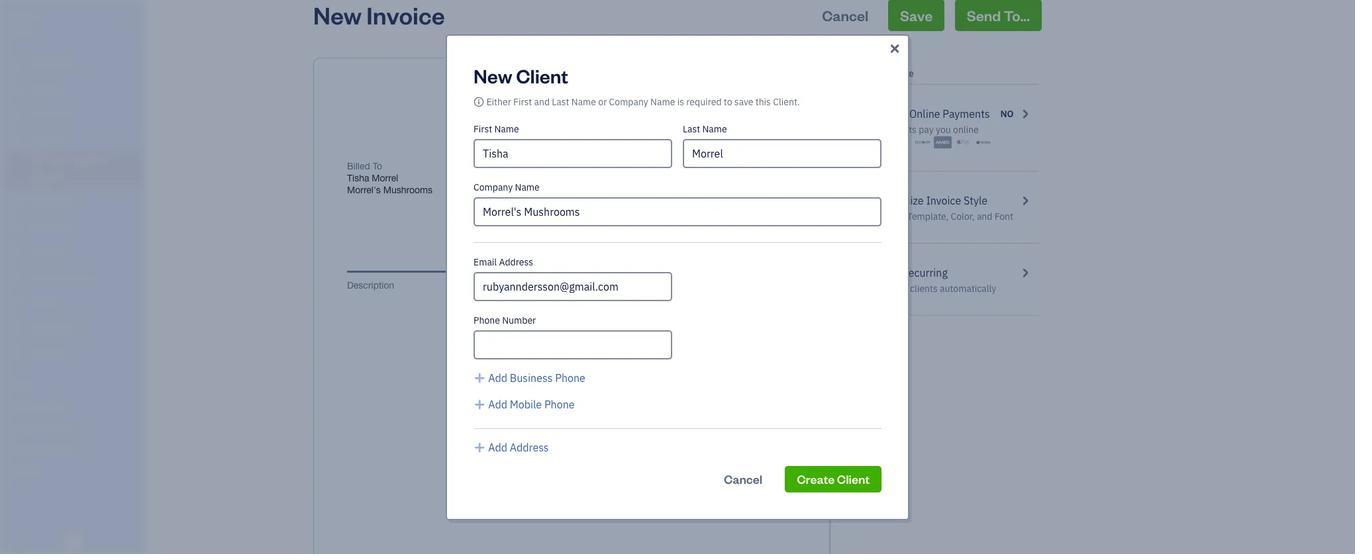 Task type: vqa. For each thing, say whether or not it's contained in the screenshot.
The And inside the NEW CLIENT dialog
yes



Task type: locate. For each thing, give the bounding box(es) containing it.
add address
[[488, 441, 549, 454]]

color,
[[951, 211, 975, 223]]

name for last name
[[702, 123, 727, 135]]

create client
[[797, 471, 870, 487]]

cancel inside new client dialog
[[724, 471, 763, 487]]

1 vertical spatial add
[[488, 398, 507, 411]]

0 horizontal spatial company
[[474, 181, 513, 193]]

company name
[[474, 181, 540, 193]]

due
[[753, 161, 770, 172], [477, 201, 494, 212]]

2 vertical spatial add
[[488, 441, 507, 454]]

1 vertical spatial amount
[[648, 422, 681, 433]]

1 plus image from the top
[[474, 370, 486, 386]]

add for add business phone
[[488, 371, 507, 385]]

company
[[609, 96, 648, 108], [474, 181, 513, 193]]

Company Name text field
[[474, 197, 882, 226]]

and
[[534, 96, 550, 108], [977, 211, 993, 223]]

phone right mobile
[[544, 398, 575, 411]]

0 horizontal spatial client
[[516, 63, 568, 88]]

your
[[890, 283, 908, 295]]

amount for amount due ( usd ) $0.00
[[718, 161, 750, 172]]

pwau
[[11, 12, 41, 25], [769, 92, 796, 103]]

0 vertical spatial plus image
[[474, 370, 486, 386]]

0 vertical spatial due
[[753, 161, 770, 172]]

add business phone
[[488, 371, 585, 385]]

$0.00 down last name text field
[[737, 170, 796, 198]]

1 horizontal spatial client
[[837, 471, 870, 487]]

2 plus image from the top
[[474, 396, 486, 412]]

invoice image
[[9, 133, 25, 146]]

address for add address
[[510, 441, 549, 454]]

pwau inside 'pwau 2794992386'
[[769, 92, 796, 103]]

Issue date in MM/DD/YYYY format text field
[[477, 173, 556, 183]]

0 vertical spatial first
[[513, 96, 532, 108]]

accept
[[874, 107, 907, 121]]

is
[[677, 96, 684, 108]]

last left "or"
[[552, 96, 569, 108]]

send to... button
[[955, 0, 1042, 31]]

pwau up owner
[[11, 12, 41, 25]]

invoice down close image
[[882, 68, 914, 79]]

primary image
[[474, 96, 484, 108]]

1 horizontal spatial company
[[609, 96, 648, 108]]

pwau inside main element
[[11, 12, 41, 25]]

invoice
[[882, 68, 914, 79], [576, 161, 606, 172], [926, 194, 961, 207]]

amount inside amount due ( usd ) $0.00
[[718, 161, 750, 172]]

clients down the accept
[[889, 124, 917, 136]]

chevronright image
[[1019, 265, 1031, 281]]

date left of
[[477, 161, 496, 172]]

change
[[874, 211, 905, 223]]

plus image for add mobile phone
[[474, 396, 486, 412]]

customize
[[874, 194, 924, 207]]

amount
[[718, 161, 750, 172], [648, 422, 681, 433]]

2 horizontal spatial invoice
[[926, 194, 961, 207]]

client right new
[[516, 63, 568, 88]]

1 vertical spatial first
[[474, 123, 492, 135]]

pwau up 2794992386
[[769, 92, 796, 103]]

american express image
[[934, 136, 952, 149]]

0 vertical spatial cancel button
[[810, 0, 881, 31]]

1 vertical spatial number
[[502, 314, 536, 326]]

save
[[734, 96, 753, 108]]

close image
[[888, 41, 902, 57]]

this
[[862, 68, 880, 79]]

0 vertical spatial and
[[534, 96, 550, 108]]

date down company name at left top
[[496, 201, 516, 212]]

new
[[474, 63, 512, 88]]

0 horizontal spatial number
[[502, 314, 536, 326]]

0 horizontal spatial and
[[534, 96, 550, 108]]

name left is
[[651, 96, 675, 108]]

name for first name
[[494, 123, 519, 135]]

name
[[571, 96, 596, 108], [651, 96, 675, 108], [494, 123, 519, 135], [702, 123, 727, 135], [515, 181, 540, 193]]

project image
[[9, 246, 25, 259]]

0 vertical spatial add
[[488, 371, 507, 385]]

pay
[[919, 124, 934, 136]]

phone down phone number text box
[[555, 371, 585, 385]]

2 chevronright image from the top
[[1019, 193, 1031, 209]]

2 vertical spatial phone
[[544, 398, 575, 411]]

0 horizontal spatial amount
[[648, 422, 681, 433]]

1 horizontal spatial pwau
[[769, 92, 796, 103]]

address down add mobile phone
[[510, 441, 549, 454]]

Phone Number text field
[[474, 330, 672, 359]]

required
[[686, 96, 722, 108]]

either
[[486, 96, 511, 108]]

plus image
[[474, 370, 486, 386], [474, 396, 486, 412]]

either first and last name or company name is required to save this client.
[[486, 96, 800, 108]]

0 vertical spatial $0.00
[[737, 170, 796, 198]]

1 horizontal spatial due
[[753, 161, 770, 172]]

name down either
[[494, 123, 519, 135]]

pwau for pwau 2794992386
[[769, 92, 796, 103]]

cancel button
[[810, 0, 881, 31], [712, 466, 775, 493]]

billed
[[347, 161, 370, 172]]

$0.00
[[737, 170, 796, 198], [773, 457, 796, 468]]

cancel for create client
[[724, 471, 763, 487]]

cancel button inside new client dialog
[[712, 466, 775, 493]]

date
[[477, 161, 496, 172], [496, 201, 516, 212]]

0 vertical spatial address
[[499, 256, 533, 268]]

1 horizontal spatial amount
[[718, 161, 750, 172]]

plus image
[[474, 440, 486, 455]]

phone down email
[[474, 314, 500, 326]]

settings
[[846, 48, 900, 67]]

1 horizontal spatial cancel button
[[810, 0, 881, 31]]

add
[[488, 371, 507, 385], [488, 398, 507, 411], [488, 441, 507, 454]]

1 add from the top
[[488, 371, 507, 385]]

0 vertical spatial amount
[[718, 161, 750, 172]]

first down primary image at top left
[[474, 123, 492, 135]]

1 horizontal spatial invoice
[[882, 68, 914, 79]]

address inside button
[[510, 441, 549, 454]]

client inside button
[[837, 471, 870, 487]]

0 vertical spatial date
[[477, 161, 496, 172]]

create client button
[[785, 466, 882, 493]]

1 vertical spatial cancel button
[[712, 466, 775, 493]]

add for add mobile phone
[[488, 398, 507, 411]]

company right "or"
[[609, 96, 648, 108]]

chevronright image
[[1019, 106, 1031, 122], [1019, 193, 1031, 209]]

1 vertical spatial address
[[510, 441, 549, 454]]

number
[[608, 161, 642, 172], [502, 314, 536, 326]]

morrel
[[372, 173, 398, 183]]

address right email
[[499, 256, 533, 268]]

recurring
[[902, 266, 948, 280]]

0 horizontal spatial invoice
[[576, 161, 606, 172]]

0 horizontal spatial cancel button
[[712, 466, 775, 493]]

paid
[[683, 422, 702, 433]]

due left (
[[753, 161, 770, 172]]

plus image left business
[[474, 370, 486, 386]]

1 vertical spatial pwau
[[769, 92, 796, 103]]

customize invoice style
[[874, 194, 988, 207]]

payment image
[[9, 195, 25, 209]]

first right either
[[513, 96, 532, 108]]

1 vertical spatial client
[[837, 471, 870, 487]]

0 horizontal spatial cancel
[[724, 471, 763, 487]]

1 vertical spatial cancel
[[724, 471, 763, 487]]

this
[[756, 96, 771, 108]]

1 vertical spatial last
[[683, 123, 700, 135]]

and down the new client
[[534, 96, 550, 108]]

last
[[552, 96, 569, 108], [683, 123, 700, 135]]

client
[[516, 63, 568, 88], [837, 471, 870, 487]]

2 add from the top
[[488, 398, 507, 411]]

1 horizontal spatial cancel
[[822, 6, 869, 25]]

invoice down "or"
[[576, 161, 606, 172]]

0 vertical spatial chevronright image
[[1019, 106, 1031, 122]]

due down company name at left top
[[477, 201, 494, 212]]

add left mobile
[[488, 398, 507, 411]]

date of issue
[[477, 161, 531, 172]]

pwau for pwau owner
[[11, 12, 41, 25]]

owner
[[11, 26, 35, 36]]

plus image up plus icon
[[474, 396, 486, 412]]

phone for add business phone
[[555, 371, 585, 385]]

main element
[[0, 0, 179, 554]]

1 vertical spatial chevronright image
[[1019, 193, 1031, 209]]

invoice up "change template, color, and font"
[[926, 194, 961, 207]]

cancel button for create client
[[712, 466, 775, 493]]

freshbooks image
[[62, 533, 83, 549]]

add business phone button
[[474, 370, 585, 386]]

mobile
[[510, 398, 542, 411]]

issue
[[510, 161, 531, 172]]

amount left paid
[[648, 422, 681, 433]]

amount left (
[[718, 161, 750, 172]]

add right plus icon
[[488, 441, 507, 454]]

address
[[499, 256, 533, 268], [510, 441, 549, 454]]

and down the style
[[977, 211, 993, 223]]

add mobile phone button
[[474, 396, 575, 412]]

clients down recurring
[[910, 283, 938, 295]]

create
[[797, 471, 835, 487]]

payments
[[943, 107, 990, 121]]

make recurring
[[874, 266, 948, 280]]

add left business
[[488, 371, 507, 385]]

3 add from the top
[[488, 441, 507, 454]]

(
[[772, 161, 775, 172]]

$0.00 inside amount due ( usd ) $0.00
[[737, 170, 796, 198]]

company up due date
[[474, 181, 513, 193]]

1 vertical spatial invoice
[[576, 161, 606, 172]]

0.00
[[778, 419, 796, 430]]

client.
[[773, 96, 800, 108]]

phone for add mobile phone
[[544, 398, 575, 411]]

name down issue
[[515, 181, 540, 193]]

visa image
[[874, 136, 892, 149]]

number inside new client dialog
[[502, 314, 536, 326]]

chevronright image right the style
[[1019, 193, 1031, 209]]

0 vertical spatial pwau
[[11, 12, 41, 25]]

0 vertical spatial invoice
[[882, 68, 914, 79]]

last down is
[[683, 123, 700, 135]]

1 vertical spatial and
[[977, 211, 993, 223]]

1 vertical spatial plus image
[[474, 396, 486, 412]]

0 vertical spatial cancel
[[822, 6, 869, 25]]

chevronright image right no
[[1019, 106, 1031, 122]]

clients
[[889, 124, 917, 136], [910, 283, 938, 295]]

1 horizontal spatial number
[[608, 161, 642, 172]]

0 horizontal spatial pwau
[[11, 12, 41, 25]]

first
[[513, 96, 532, 108], [474, 123, 492, 135]]

name down the required
[[702, 123, 727, 135]]

client right create in the right of the page
[[837, 471, 870, 487]]

0 vertical spatial number
[[608, 161, 642, 172]]

0 vertical spatial client
[[516, 63, 568, 88]]

accept online payments
[[874, 107, 990, 121]]

1 chevronright image from the top
[[1019, 106, 1031, 122]]

0 horizontal spatial due
[[477, 201, 494, 212]]

1 vertical spatial phone
[[555, 371, 585, 385]]

client for new client
[[516, 63, 568, 88]]

amount due ( usd ) $0.00
[[718, 161, 796, 198]]

1 horizontal spatial first
[[513, 96, 532, 108]]

chart image
[[9, 321, 25, 335]]

phone
[[474, 314, 500, 326], [555, 371, 585, 385], [544, 398, 575, 411]]

billed to tisha morrel morrel's mushrooms
[[347, 161, 432, 195]]

$0.00 down 0.00
[[773, 457, 796, 468]]

paintbrush image
[[854, 193, 866, 209]]

0 horizontal spatial last
[[552, 96, 569, 108]]

to
[[724, 96, 732, 108]]

timer image
[[9, 271, 25, 284]]



Task type: describe. For each thing, give the bounding box(es) containing it.
0 vertical spatial last
[[552, 96, 569, 108]]

dashboard image
[[9, 58, 25, 71]]

invoice inside settings for this invoice
[[882, 68, 914, 79]]

expense image
[[9, 221, 25, 234]]

client image
[[9, 83, 25, 96]]

First Name text field
[[474, 139, 672, 168]]

1 vertical spatial date
[[496, 201, 516, 212]]

settings for this invoice
[[846, 48, 914, 79]]

due date
[[477, 201, 516, 212]]

address for email address
[[499, 256, 533, 268]]

send
[[967, 6, 1001, 25]]

chevronright image for no
[[1019, 106, 1031, 122]]

email
[[474, 256, 497, 268]]

online
[[909, 107, 940, 121]]

phone number
[[474, 314, 536, 326]]

of
[[499, 161, 507, 172]]

apps image
[[10, 380, 142, 391]]

1 horizontal spatial last
[[683, 123, 700, 135]]

for
[[846, 68, 860, 79]]

bill your clients automatically
[[874, 283, 996, 295]]

style
[[964, 194, 988, 207]]

business
[[510, 371, 553, 385]]

let
[[874, 124, 887, 136]]

first name
[[474, 123, 519, 135]]

due inside amount due ( usd ) $0.00
[[753, 161, 770, 172]]

font
[[995, 211, 1013, 223]]

mushrooms
[[383, 185, 432, 195]]

Notes text field
[[347, 523, 796, 535]]

new client
[[474, 63, 568, 88]]

1 vertical spatial company
[[474, 181, 513, 193]]

plus image for add business phone
[[474, 370, 486, 386]]

chevronright image for customize invoice style
[[1019, 193, 1031, 209]]

let clients pay you online
[[874, 124, 979, 136]]

amount paid
[[648, 422, 702, 433]]

cancel button for save
[[810, 0, 881, 31]]

automatically
[[940, 283, 996, 295]]

add for add address
[[488, 441, 507, 454]]

)
[[794, 161, 796, 172]]

email address
[[474, 256, 533, 268]]

client for create client
[[837, 471, 870, 487]]

save button
[[888, 0, 945, 31]]

number for invoice number
[[608, 161, 642, 172]]

1 vertical spatial due
[[477, 201, 494, 212]]

bill
[[874, 283, 887, 295]]

1 vertical spatial clients
[[910, 283, 938, 295]]

estimate image
[[9, 108, 25, 121]]

you
[[936, 124, 951, 136]]

description
[[347, 280, 394, 291]]

report image
[[9, 346, 25, 360]]

change template, color, and font
[[874, 211, 1013, 223]]

1 horizontal spatial and
[[977, 211, 993, 223]]

team members image
[[10, 401, 142, 412]]

add mobile phone
[[488, 398, 575, 411]]

number for phone number
[[502, 314, 536, 326]]

pwau owner
[[11, 12, 41, 36]]

add address button
[[474, 440, 549, 455]]

0 vertical spatial clients
[[889, 124, 917, 136]]

name left "or"
[[571, 96, 596, 108]]

name for company name
[[515, 181, 540, 193]]

bank image
[[974, 136, 992, 149]]

send to...
[[967, 6, 1030, 25]]

subtotal
[[667, 355, 702, 366]]

amount for amount paid
[[648, 422, 681, 433]]

new client dialog
[[0, 18, 1355, 536]]

settings image
[[10, 465, 142, 476]]

bank connections image
[[10, 444, 142, 454]]

apple pay image
[[954, 136, 972, 149]]

to...
[[1004, 6, 1030, 25]]

1 vertical spatial $0.00
[[773, 457, 796, 468]]

Email Address text field
[[474, 272, 672, 301]]

online
[[953, 124, 979, 136]]

to
[[373, 161, 382, 172]]

Last Name text field
[[683, 139, 882, 168]]

discover image
[[914, 136, 932, 149]]

template,
[[907, 211, 949, 223]]

invoice number
[[576, 161, 642, 172]]

save
[[900, 6, 933, 25]]

items and services image
[[10, 423, 142, 433]]

make
[[874, 266, 899, 280]]

2 vertical spatial invoice
[[926, 194, 961, 207]]

mastercard image
[[894, 136, 912, 149]]

no
[[1001, 108, 1014, 120]]

money image
[[9, 296, 25, 309]]

last name
[[683, 123, 727, 135]]

0 vertical spatial phone
[[474, 314, 500, 326]]

pwau 2794992386
[[745, 92, 796, 115]]

and inside new client dialog
[[534, 96, 550, 108]]

or
[[598, 96, 607, 108]]

cancel for save
[[822, 6, 869, 25]]

usd
[[775, 161, 794, 172]]

tisha
[[347, 173, 369, 183]]

morrel's
[[347, 185, 381, 195]]

2794992386
[[745, 104, 796, 115]]

0 horizontal spatial first
[[474, 123, 492, 135]]

0 vertical spatial company
[[609, 96, 648, 108]]



